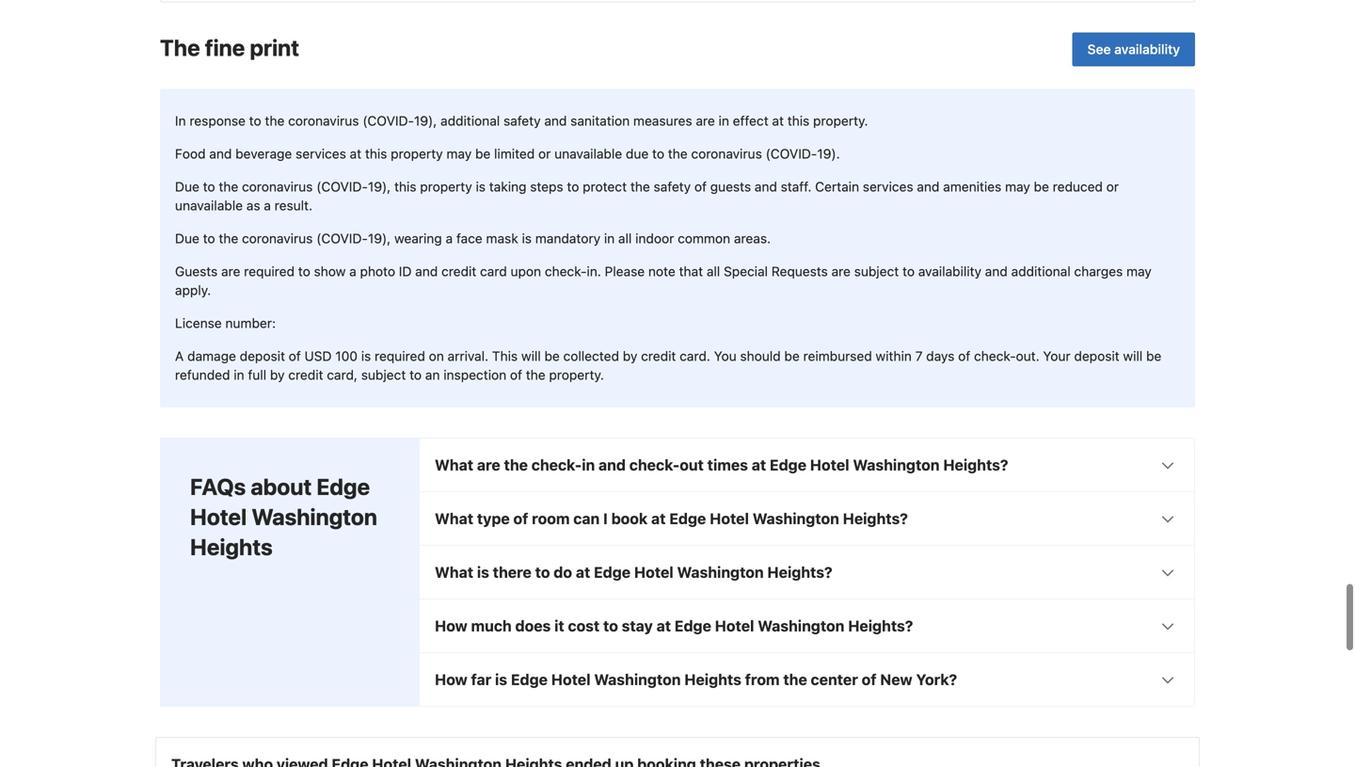 Task type: describe. For each thing, give the bounding box(es) containing it.
in response to the coronavirus (covid-19), additional safety and sanitation measures are in effect at this property.
[[175, 113, 869, 129]]

required inside guests are required to show a photo id and credit card upon check-in. please note that all special requests are subject to availability and additional charges may apply.
[[244, 264, 295, 279]]

see availability button
[[1073, 32, 1196, 66]]

does
[[516, 617, 551, 635]]

as
[[247, 198, 260, 213]]

indoor
[[636, 231, 675, 246]]

due to the coronavirus (covid-19), this property is taking steps to protect the safety of guests and staff. certain services and amenities may be reduced or unavailable as a result.
[[175, 179, 1120, 213]]

washington inside what are the check-in and check-out times at edge hotel washington heights? dropdown button
[[854, 456, 940, 474]]

coronavirus up guests
[[692, 146, 763, 162]]

edge right far
[[511, 671, 548, 689]]

a inside due to the coronavirus (covid-19), this property is taking steps to protect the safety of guests and staff. certain services and amenities may be reduced or unavailable as a result.
[[264, 198, 271, 213]]

print
[[250, 34, 300, 61]]

card
[[480, 264, 507, 279]]

in
[[175, 113, 186, 129]]

note
[[649, 264, 676, 279]]

all inside guests are required to show a photo id and credit card upon check-in. please note that all special requests are subject to availability and additional charges may apply.
[[707, 264, 721, 279]]

of inside due to the coronavirus (covid-19), this property is taking steps to protect the safety of guests and staff. certain services and amenities may be reduced or unavailable as a result.
[[695, 179, 707, 195]]

far
[[471, 671, 492, 689]]

fine
[[205, 34, 245, 61]]

how much does it cost to stay at edge hotel washington heights?
[[435, 617, 914, 635]]

protect
[[583, 179, 627, 195]]

what for what type of room can i book at edge hotel washington heights?
[[435, 510, 474, 528]]

and right food
[[209, 146, 232, 162]]

there
[[493, 564, 532, 582]]

subject inside "a damage deposit of usd 100 is required on arrival. this will be collected by credit card. you should be reimbursed within 7 days of check-out. your deposit will be refunded in full by credit card, subject to an inspection of the property."
[[361, 367, 406, 383]]

arrival.
[[448, 349, 489, 364]]

hotel inside faqs about edge hotel washington heights
[[190, 504, 247, 530]]

0 vertical spatial services
[[296, 146, 346, 162]]

accordion control element
[[419, 438, 1196, 707]]

due to the coronavirus (covid-19), wearing a face mask is mandatory in all indoor common areas.
[[175, 231, 771, 246]]

to left show
[[298, 264, 311, 279]]

it
[[555, 617, 565, 635]]

the up beverage
[[265, 113, 285, 129]]

face
[[457, 231, 483, 246]]

edge down out
[[670, 510, 707, 528]]

are right guests
[[221, 264, 241, 279]]

are inside dropdown button
[[477, 456, 501, 474]]

common
[[678, 231, 731, 246]]

a
[[175, 349, 184, 364]]

reduced
[[1053, 179, 1104, 195]]

due for due to the coronavirus (covid-19), wearing a face mask is mandatory in all indoor common areas.
[[175, 231, 200, 246]]

faqs about edge hotel washington heights
[[190, 474, 378, 560]]

stay
[[622, 617, 653, 635]]

result.
[[275, 198, 313, 213]]

coronavirus inside due to the coronavirus (covid-19), this property is taking steps to protect the safety of guests and staff. certain services and amenities may be reduced or unavailable as a result.
[[242, 179, 313, 195]]

on
[[429, 349, 444, 364]]

upon
[[511, 264, 542, 279]]

edge inside dropdown button
[[675, 617, 712, 635]]

card.
[[680, 349, 711, 364]]

heights inside faqs about edge hotel washington heights
[[190, 534, 273, 560]]

and left the staff.
[[755, 179, 778, 195]]

that
[[679, 264, 704, 279]]

check- inside guests are required to show a photo id and credit card upon check-in. please note that all special requests are subject to availability and additional charges may apply.
[[545, 264, 587, 279]]

check- up what type of room can i book at edge hotel washington heights?
[[630, 456, 680, 474]]

what is there to do at edge hotel washington heights? button
[[420, 546, 1195, 599]]

amenities
[[944, 179, 1002, 195]]

show
[[314, 264, 346, 279]]

due for due to the coronavirus (covid-19), this property is taking steps to protect the safety of guests and staff. certain services and amenities may be reduced or unavailable as a result.
[[175, 179, 200, 195]]

to up the within
[[903, 264, 915, 279]]

wearing
[[395, 231, 442, 246]]

out
[[680, 456, 704, 474]]

i
[[604, 510, 608, 528]]

are right requests
[[832, 264, 851, 279]]

number:
[[225, 316, 276, 331]]

hotel inside dropdown button
[[715, 617, 755, 635]]

faqs
[[190, 474, 246, 500]]

of right days
[[959, 349, 971, 364]]

at right book
[[652, 510, 666, 528]]

this
[[492, 349, 518, 364]]

edge up what type of room can i book at edge hotel washington heights? dropdown button
[[770, 456, 807, 474]]

of inside "how far is edge hotel washington heights from the center of new york?" dropdown button
[[862, 671, 877, 689]]

19).
[[818, 146, 841, 162]]

at right the times
[[752, 456, 767, 474]]

check- up room
[[532, 456, 582, 474]]

mandatory
[[536, 231, 601, 246]]

an
[[426, 367, 440, 383]]

edge inside "dropdown button"
[[594, 564, 631, 582]]

new
[[881, 671, 913, 689]]

0 vertical spatial property
[[391, 146, 443, 162]]

taking
[[489, 179, 527, 195]]

and left amenities
[[918, 179, 940, 195]]

in.
[[587, 264, 602, 279]]

id
[[399, 264, 412, 279]]

license
[[175, 316, 222, 331]]

the inside "a damage deposit of usd 100 is required on arrival. this will be collected by credit card. you should be reimbursed within 7 days of check-out. your deposit will be refunded in full by credit card, subject to an inspection of the property."
[[526, 367, 546, 383]]

0 horizontal spatial all
[[619, 231, 632, 246]]

0 horizontal spatial credit
[[288, 367, 323, 383]]

much
[[471, 617, 512, 635]]

heights inside dropdown button
[[685, 671, 742, 689]]

your
[[1044, 349, 1071, 364]]

cost
[[568, 617, 600, 635]]

york?
[[917, 671, 958, 689]]

property inside due to the coronavirus (covid-19), this property is taking steps to protect the safety of guests and staff. certain services and amenities may be reduced or unavailable as a result.
[[420, 179, 472, 195]]

about
[[251, 474, 312, 500]]

100
[[336, 349, 358, 364]]

special
[[724, 264, 768, 279]]

to down food
[[203, 179, 215, 195]]

photo
[[360, 264, 396, 279]]

1 vertical spatial a
[[446, 231, 453, 246]]

1 vertical spatial this
[[365, 146, 387, 162]]

food
[[175, 146, 206, 162]]

washington inside what is there to do at edge hotel washington heights? "dropdown button"
[[678, 564, 764, 582]]

within
[[876, 349, 912, 364]]

services inside due to the coronavirus (covid-19), this property is taking steps to protect the safety of guests and staff. certain services and amenities may be reduced or unavailable as a result.
[[863, 179, 914, 195]]

what for what are the check-in and check-out times at edge hotel washington heights?
[[435, 456, 474, 474]]

the down measures
[[668, 146, 688, 162]]

at right beverage
[[350, 146, 362, 162]]

in up 'please' on the left
[[604, 231, 615, 246]]

can
[[574, 510, 600, 528]]

is inside dropdown button
[[495, 671, 508, 689]]

book
[[612, 510, 648, 528]]

what are the check-in and check-out times at edge hotel washington heights? button
[[420, 439, 1195, 492]]

inspection
[[444, 367, 507, 383]]

collected
[[564, 349, 620, 364]]

hotel down it
[[552, 671, 591, 689]]

guests
[[711, 179, 752, 195]]

do
[[554, 564, 573, 582]]

to up guests
[[203, 231, 215, 246]]

how far is edge hotel washington heights from the center of new york? button
[[420, 654, 1195, 706]]

and inside dropdown button
[[599, 456, 626, 474]]

certain
[[816, 179, 860, 195]]

or inside due to the coronavirus (covid-19), this property is taking steps to protect the safety of guests and staff. certain services and amenities may be reduced or unavailable as a result.
[[1107, 179, 1120, 195]]

safety inside due to the coronavirus (covid-19), this property is taking steps to protect the safety of guests and staff. certain services and amenities may be reduced or unavailable as a result.
[[654, 179, 691, 195]]

1 vertical spatial by
[[270, 367, 285, 383]]

the fine print
[[160, 34, 300, 61]]

to inside dropdown button
[[604, 617, 619, 635]]

heights? inside dropdown button
[[849, 617, 914, 635]]

steps
[[530, 179, 564, 195]]

1 deposit from the left
[[240, 349, 285, 364]]

type
[[477, 510, 510, 528]]

to right steps
[[567, 179, 579, 195]]

1 horizontal spatial by
[[623, 349, 638, 364]]

should
[[741, 349, 781, 364]]

the up license number:
[[219, 231, 239, 246]]

you
[[714, 349, 737, 364]]

guests are required to show a photo id and credit card upon check-in. please note that all special requests are subject to availability and additional charges may apply.
[[175, 264, 1152, 298]]

what is there to do at edge hotel washington heights?
[[435, 564, 833, 582]]

card,
[[327, 367, 358, 383]]

to right due
[[653, 146, 665, 162]]

washington inside what type of room can i book at edge hotel washington heights? dropdown button
[[753, 510, 840, 528]]



Task type: vqa. For each thing, say whether or not it's contained in the screenshot.
second Sat from the right
no



Task type: locate. For each thing, give the bounding box(es) containing it.
how for how far is edge hotel washington heights from the center of new york?
[[435, 671, 468, 689]]

and
[[545, 113, 567, 129], [209, 146, 232, 162], [755, 179, 778, 195], [918, 179, 940, 195], [416, 264, 438, 279], [986, 264, 1008, 279], [599, 456, 626, 474]]

due up guests
[[175, 231, 200, 246]]

0 vertical spatial due
[[175, 179, 200, 195]]

how
[[435, 617, 468, 635], [435, 671, 468, 689]]

may right charges
[[1127, 264, 1152, 279]]

1 vertical spatial all
[[707, 264, 721, 279]]

to inside "a damage deposit of usd 100 is required on arrival. this will be collected by credit card. you should be reimbursed within 7 days of check-out. your deposit will be refunded in full by credit card, subject to an inspection of the property."
[[410, 367, 422, 383]]

edge inside faqs about edge hotel washington heights
[[317, 474, 370, 500]]

2 vertical spatial may
[[1127, 264, 1152, 279]]

0 vertical spatial property.
[[814, 113, 869, 129]]

in left full
[[234, 367, 244, 383]]

what inside "dropdown button"
[[435, 564, 474, 582]]

this inside due to the coronavirus (covid-19), this property is taking steps to protect the safety of guests and staff. certain services and amenities may be reduced or unavailable as a result.
[[395, 179, 417, 195]]

1 horizontal spatial may
[[1006, 179, 1031, 195]]

1 horizontal spatial required
[[375, 349, 425, 364]]

response
[[190, 113, 246, 129]]

1 vertical spatial due
[[175, 231, 200, 246]]

required
[[244, 264, 295, 279], [375, 349, 425, 364]]

0 vertical spatial may
[[447, 146, 472, 162]]

property up the wearing
[[391, 146, 443, 162]]

0 vertical spatial a
[[264, 198, 271, 213]]

availability right see
[[1115, 41, 1181, 57]]

1 vertical spatial 19),
[[368, 179, 391, 195]]

0 horizontal spatial heights
[[190, 534, 273, 560]]

may inside due to the coronavirus (covid-19), this property is taking steps to protect the safety of guests and staff. certain services and amenities may be reduced or unavailable as a result.
[[1006, 179, 1031, 195]]

reimbursed
[[804, 349, 873, 364]]

at
[[773, 113, 784, 129], [350, 146, 362, 162], [752, 456, 767, 474], [652, 510, 666, 528], [576, 564, 591, 582], [657, 617, 671, 635]]

0 horizontal spatial by
[[270, 367, 285, 383]]

apply.
[[175, 283, 211, 298]]

unavailable down sanitation
[[555, 146, 623, 162]]

heights?
[[944, 456, 1009, 474], [843, 510, 909, 528], [768, 564, 833, 582], [849, 617, 914, 635]]

will right this
[[522, 349, 541, 364]]

are up type
[[477, 456, 501, 474]]

how much does it cost to stay at edge hotel washington heights? button
[[420, 600, 1195, 653]]

0 vertical spatial what
[[435, 456, 474, 474]]

1 vertical spatial required
[[375, 349, 425, 364]]

at inside "dropdown button"
[[576, 564, 591, 582]]

may
[[447, 146, 472, 162], [1006, 179, 1031, 195], [1127, 264, 1152, 279]]

is right far
[[495, 671, 508, 689]]

what type of room can i book at edge hotel washington heights? button
[[420, 493, 1195, 545]]

all
[[619, 231, 632, 246], [707, 264, 721, 279]]

1 what from the top
[[435, 456, 474, 474]]

heights? inside "dropdown button"
[[768, 564, 833, 582]]

1 horizontal spatial safety
[[654, 179, 691, 195]]

1 horizontal spatial additional
[[1012, 264, 1071, 279]]

subject inside guests are required to show a photo id and credit card upon check-in. please note that all special requests are subject to availability and additional charges may apply.
[[855, 264, 900, 279]]

safety
[[504, 113, 541, 129], [654, 179, 691, 195]]

are right measures
[[696, 113, 715, 129]]

deposit
[[240, 349, 285, 364], [1075, 349, 1120, 364]]

2 how from the top
[[435, 671, 468, 689]]

0 vertical spatial required
[[244, 264, 295, 279]]

0 vertical spatial additional
[[441, 113, 500, 129]]

2 due from the top
[[175, 231, 200, 246]]

the down beverage
[[219, 179, 239, 195]]

credit inside guests are required to show a photo id and credit card upon check-in. please note that all special requests are subject to availability and additional charges may apply.
[[442, 264, 477, 279]]

by
[[623, 349, 638, 364], [270, 367, 285, 383]]

7
[[916, 349, 923, 364]]

hotel up what type of room can i book at edge hotel washington heights? dropdown button
[[811, 456, 850, 474]]

required up 'number:'
[[244, 264, 295, 279]]

0 vertical spatial unavailable
[[555, 146, 623, 162]]

is
[[476, 179, 486, 195], [522, 231, 532, 246], [361, 349, 371, 364], [477, 564, 490, 582], [495, 671, 508, 689]]

how left far
[[435, 671, 468, 689]]

required inside "a damage deposit of usd 100 is required on arrival. this will be collected by credit card. you should be reimbursed within 7 days of check-out. your deposit will be refunded in full by credit card, subject to an inspection of the property."
[[375, 349, 425, 364]]

edge right do
[[594, 564, 631, 582]]

in left effect
[[719, 113, 730, 129]]

0 vertical spatial this
[[788, 113, 810, 129]]

will
[[522, 349, 541, 364], [1124, 349, 1143, 364]]

property up face
[[420, 179, 472, 195]]

2 vertical spatial what
[[435, 564, 474, 582]]

washington inside faqs about edge hotel washington heights
[[252, 504, 378, 530]]

availability inside guests are required to show a photo id and credit card upon check-in. please note that all special requests are subject to availability and additional charges may apply.
[[919, 264, 982, 279]]

1 horizontal spatial all
[[707, 264, 721, 279]]

of
[[695, 179, 707, 195], [289, 349, 301, 364], [959, 349, 971, 364], [510, 367, 523, 383], [514, 510, 529, 528], [862, 671, 877, 689]]

1 horizontal spatial services
[[863, 179, 914, 195]]

of down this
[[510, 367, 523, 383]]

subject right requests
[[855, 264, 900, 279]]

(covid- inside due to the coronavirus (covid-19), this property is taking steps to protect the safety of guests and staff. certain services and amenities may be reduced or unavailable as a result.
[[317, 179, 368, 195]]

hotel inside "dropdown button"
[[635, 564, 674, 582]]

all right 'that'
[[707, 264, 721, 279]]

credit down face
[[442, 264, 477, 279]]

of inside what type of room can i book at edge hotel washington heights? dropdown button
[[514, 510, 529, 528]]

hotel up from
[[715, 617, 755, 635]]

coronavirus down result.
[[242, 231, 313, 246]]

safety up limited on the top left of page
[[504, 113, 541, 129]]

due inside due to the coronavirus (covid-19), this property is taking steps to protect the safety of guests and staff. certain services and amenities may be reduced or unavailable as a result.
[[175, 179, 200, 195]]

hotel
[[811, 456, 850, 474], [190, 504, 247, 530], [710, 510, 749, 528], [635, 564, 674, 582], [715, 617, 755, 635], [552, 671, 591, 689]]

license number:
[[175, 316, 276, 331]]

from
[[745, 671, 780, 689]]

2 vertical spatial this
[[395, 179, 417, 195]]

1 will from the left
[[522, 349, 541, 364]]

refunded
[[175, 367, 230, 383]]

2 deposit from the left
[[1075, 349, 1120, 364]]

2 vertical spatial a
[[349, 264, 357, 279]]

3 what from the top
[[435, 564, 474, 582]]

1 horizontal spatial credit
[[442, 264, 477, 279]]

0 vertical spatial how
[[435, 617, 468, 635]]

property. down collected
[[549, 367, 604, 383]]

availability up days
[[919, 264, 982, 279]]

0 vertical spatial subject
[[855, 264, 900, 279]]

or right limited on the top left of page
[[539, 146, 551, 162]]

room
[[532, 510, 570, 528]]

0 horizontal spatial property.
[[549, 367, 604, 383]]

additional
[[441, 113, 500, 129], [1012, 264, 1071, 279]]

is left 'there'
[[477, 564, 490, 582]]

1 how from the top
[[435, 617, 468, 635]]

a right show
[[349, 264, 357, 279]]

and left sanitation
[[545, 113, 567, 129]]

check- right days
[[975, 349, 1017, 364]]

washington inside "how far is edge hotel washington heights from the center of new york?" dropdown button
[[595, 671, 681, 689]]

safety up indoor
[[654, 179, 691, 195]]

19), for wearing
[[368, 231, 391, 246]]

what type of room can i book at edge hotel washington heights?
[[435, 510, 909, 528]]

washington
[[854, 456, 940, 474], [252, 504, 378, 530], [753, 510, 840, 528], [678, 564, 764, 582], [758, 617, 845, 635], [595, 671, 681, 689]]

to left stay
[[604, 617, 619, 635]]

a inside guests are required to show a photo id and credit card upon check-in. please note that all special requests are subject to availability and additional charges may apply.
[[349, 264, 357, 279]]

1 horizontal spatial property.
[[814, 113, 869, 129]]

is right mask
[[522, 231, 532, 246]]

to up beverage
[[249, 113, 262, 129]]

1 horizontal spatial a
[[349, 264, 357, 279]]

will right the your
[[1124, 349, 1143, 364]]

heights
[[190, 534, 273, 560], [685, 671, 742, 689]]

1 horizontal spatial or
[[1107, 179, 1120, 195]]

0 horizontal spatial deposit
[[240, 349, 285, 364]]

and down amenities
[[986, 264, 1008, 279]]

1 vertical spatial heights
[[685, 671, 742, 689]]

2 vertical spatial 19),
[[368, 231, 391, 246]]

is right 100
[[361, 349, 371, 364]]

see availability
[[1088, 41, 1181, 57]]

center
[[811, 671, 859, 689]]

of left usd
[[289, 349, 301, 364]]

may right amenities
[[1006, 179, 1031, 195]]

may inside guests are required to show a photo id and credit card upon check-in. please note that all special requests are subject to availability and additional charges may apply.
[[1127, 264, 1152, 279]]

washington inside how much does it cost to stay at edge hotel washington heights? dropdown button
[[758, 617, 845, 635]]

0 horizontal spatial this
[[365, 146, 387, 162]]

0 horizontal spatial availability
[[919, 264, 982, 279]]

credit left the card.
[[641, 349, 676, 364]]

0 horizontal spatial required
[[244, 264, 295, 279]]

see
[[1088, 41, 1112, 57]]

due down food
[[175, 179, 200, 195]]

0 horizontal spatial a
[[264, 198, 271, 213]]

1 horizontal spatial will
[[1124, 349, 1143, 364]]

the right from
[[784, 671, 808, 689]]

by right collected
[[623, 349, 638, 364]]

unavailable inside due to the coronavirus (covid-19), this property is taking steps to protect the safety of guests and staff. certain services and amenities may be reduced or unavailable as a result.
[[175, 198, 243, 213]]

the
[[265, 113, 285, 129], [668, 146, 688, 162], [219, 179, 239, 195], [631, 179, 650, 195], [219, 231, 239, 246], [526, 367, 546, 383], [504, 456, 528, 474], [784, 671, 808, 689]]

1 vertical spatial additional
[[1012, 264, 1071, 279]]

check- inside "a damage deposit of usd 100 is required on arrival. this will be collected by credit card. you should be reimbursed within 7 days of check-out. your deposit will be refunded in full by credit card, subject to an inspection of the property."
[[975, 349, 1017, 364]]

to left do
[[535, 564, 550, 582]]

staff.
[[781, 179, 812, 195]]

0 vertical spatial all
[[619, 231, 632, 246]]

2 vertical spatial credit
[[288, 367, 323, 383]]

1 vertical spatial services
[[863, 179, 914, 195]]

1 horizontal spatial availability
[[1115, 41, 1181, 57]]

0 vertical spatial 19),
[[414, 113, 437, 129]]

in
[[719, 113, 730, 129], [604, 231, 615, 246], [234, 367, 244, 383], [582, 456, 595, 474]]

times
[[708, 456, 749, 474]]

measures
[[634, 113, 693, 129]]

0 vertical spatial by
[[623, 349, 638, 364]]

1 vertical spatial subject
[[361, 367, 406, 383]]

the inside "how far is edge hotel washington heights from the center of new york?" dropdown button
[[784, 671, 808, 689]]

damage
[[187, 349, 236, 364]]

is inside due to the coronavirus (covid-19), this property is taking steps to protect the safety of guests and staff. certain services and amenities may be reduced or unavailable as a result.
[[476, 179, 486, 195]]

sanitation
[[571, 113, 630, 129]]

0 horizontal spatial services
[[296, 146, 346, 162]]

the inside what are the check-in and check-out times at edge hotel washington heights? dropdown button
[[504, 456, 528, 474]]

2 what from the top
[[435, 510, 474, 528]]

additional inside guests are required to show a photo id and credit card upon check-in. please note that all special requests are subject to availability and additional charges may apply.
[[1012, 264, 1071, 279]]

what left 'there'
[[435, 564, 474, 582]]

required left on
[[375, 349, 425, 364]]

services
[[296, 146, 346, 162], [863, 179, 914, 195]]

a right as
[[264, 198, 271, 213]]

1 vertical spatial credit
[[641, 349, 676, 364]]

1 horizontal spatial subject
[[855, 264, 900, 279]]

in inside dropdown button
[[582, 456, 595, 474]]

subject
[[855, 264, 900, 279], [361, 367, 406, 383]]

mask
[[486, 231, 519, 246]]

due
[[626, 146, 649, 162]]

0 horizontal spatial unavailable
[[175, 198, 243, 213]]

what are the check-in and check-out times at edge hotel washington heights?
[[435, 456, 1009, 474]]

19), for this
[[368, 179, 391, 195]]

1 vertical spatial may
[[1006, 179, 1031, 195]]

0 horizontal spatial will
[[522, 349, 541, 364]]

may left limited on the top left of page
[[447, 146, 472, 162]]

the down due
[[631, 179, 650, 195]]

0 horizontal spatial may
[[447, 146, 472, 162]]

services right beverage
[[296, 146, 346, 162]]

0 vertical spatial heights
[[190, 534, 273, 560]]

1 vertical spatial or
[[1107, 179, 1120, 195]]

is inside "dropdown button"
[[477, 564, 490, 582]]

additional up food and beverage services at this property may be limited or unavailable due to the coronavirus (covid-19).
[[441, 113, 500, 129]]

be inside due to the coronavirus (covid-19), this property is taking steps to protect the safety of guests and staff. certain services and amenities may be reduced or unavailable as a result.
[[1034, 179, 1050, 195]]

how for how much does it cost to stay at edge hotel washington heights?
[[435, 617, 468, 635]]

0 vertical spatial safety
[[504, 113, 541, 129]]

1 vertical spatial unavailable
[[175, 198, 243, 213]]

hotel down faqs
[[190, 504, 247, 530]]

0 vertical spatial or
[[539, 146, 551, 162]]

1 due from the top
[[175, 179, 200, 195]]

the
[[160, 34, 200, 61]]

check- down mandatory
[[545, 264, 587, 279]]

a damage deposit of usd 100 is required on arrival. this will be collected by credit card. you should be reimbursed within 7 days of check-out. your deposit will be refunded in full by credit card, subject to an inspection of the property.
[[175, 349, 1162, 383]]

property.
[[814, 113, 869, 129], [549, 367, 604, 383]]

edge up how far is edge hotel washington heights from the center of new york?
[[675, 617, 712, 635]]

beverage
[[236, 146, 292, 162]]

hotel down the times
[[710, 510, 749, 528]]

what down "inspection"
[[435, 456, 474, 474]]

1 vertical spatial how
[[435, 671, 468, 689]]

2 horizontal spatial may
[[1127, 264, 1152, 279]]

to left an
[[410, 367, 422, 383]]

2 horizontal spatial credit
[[641, 349, 676, 364]]

is inside "a damage deposit of usd 100 is required on arrival. this will be collected by credit card. you should be reimbursed within 7 days of check-out. your deposit will be refunded in full by credit card, subject to an inspection of the property."
[[361, 349, 371, 364]]

what for what is there to do at edge hotel washington heights?
[[435, 564, 474, 582]]

of left guests
[[695, 179, 707, 195]]

19), inside due to the coronavirus (covid-19), this property is taking steps to protect the safety of guests and staff. certain services and amenities may be reduced or unavailable as a result.
[[368, 179, 391, 195]]

additional left charges
[[1012, 264, 1071, 279]]

coronavirus up beverage
[[288, 113, 359, 129]]

the up type
[[504, 456, 528, 474]]

credit
[[442, 264, 477, 279], [641, 349, 676, 364], [288, 367, 323, 383]]

areas.
[[734, 231, 771, 246]]

2 will from the left
[[1124, 349, 1143, 364]]

1 vertical spatial what
[[435, 510, 474, 528]]

is left taking
[[476, 179, 486, 195]]

coronavirus
[[288, 113, 359, 129], [692, 146, 763, 162], [242, 179, 313, 195], [242, 231, 313, 246]]

effect
[[733, 113, 769, 129]]

0 horizontal spatial subject
[[361, 367, 406, 383]]

at right do
[[576, 564, 591, 582]]

1 vertical spatial safety
[[654, 179, 691, 195]]

and up i
[[599, 456, 626, 474]]

1 vertical spatial property.
[[549, 367, 604, 383]]

how far is edge hotel washington heights from the center of new york?
[[435, 671, 958, 689]]

1 horizontal spatial this
[[395, 179, 417, 195]]

1 horizontal spatial unavailable
[[555, 146, 623, 162]]

property. inside "a damage deposit of usd 100 is required on arrival. this will be collected by credit card. you should be reimbursed within 7 days of check-out. your deposit will be refunded in full by credit card, subject to an inspection of the property."
[[549, 367, 604, 383]]

0 horizontal spatial additional
[[441, 113, 500, 129]]

to
[[249, 113, 262, 129], [653, 146, 665, 162], [203, 179, 215, 195], [567, 179, 579, 195], [203, 231, 215, 246], [298, 264, 311, 279], [903, 264, 915, 279], [410, 367, 422, 383], [535, 564, 550, 582], [604, 617, 619, 635]]

2 horizontal spatial this
[[788, 113, 810, 129]]

usd
[[305, 349, 332, 364]]

1 horizontal spatial deposit
[[1075, 349, 1120, 364]]

at right effect
[[773, 113, 784, 129]]

subject right card, in the top of the page
[[361, 367, 406, 383]]

charges
[[1075, 264, 1124, 279]]

0 vertical spatial credit
[[442, 264, 477, 279]]

and right id
[[416, 264, 438, 279]]

0 vertical spatial availability
[[1115, 41, 1181, 57]]

0 horizontal spatial safety
[[504, 113, 541, 129]]

at right stay
[[657, 617, 671, 635]]

requests
[[772, 264, 828, 279]]

at inside dropdown button
[[657, 617, 671, 635]]

out.
[[1017, 349, 1040, 364]]

be
[[476, 146, 491, 162], [1034, 179, 1050, 195], [545, 349, 560, 364], [785, 349, 800, 364], [1147, 349, 1162, 364]]

of left new
[[862, 671, 877, 689]]

how inside dropdown button
[[435, 671, 468, 689]]

1 vertical spatial availability
[[919, 264, 982, 279]]

heights left from
[[685, 671, 742, 689]]

availability inside button
[[1115, 41, 1181, 57]]

in inside "a damage deposit of usd 100 is required on arrival. this will be collected by credit card. you should be reimbursed within 7 days of check-out. your deposit will be refunded in full by credit card, subject to an inspection of the property."
[[234, 367, 244, 383]]

2 horizontal spatial a
[[446, 231, 453, 246]]

what left type
[[435, 510, 474, 528]]

1 vertical spatial property
[[420, 179, 472, 195]]

1 horizontal spatial heights
[[685, 671, 742, 689]]

or right reduced
[[1107, 179, 1120, 195]]

deposit right the your
[[1075, 349, 1120, 364]]

unavailable left as
[[175, 198, 243, 213]]

full
[[248, 367, 267, 383]]

coronavirus up result.
[[242, 179, 313, 195]]

to inside "dropdown button"
[[535, 564, 550, 582]]

0 horizontal spatial or
[[539, 146, 551, 162]]

all left indoor
[[619, 231, 632, 246]]

credit down usd
[[288, 367, 323, 383]]

limited
[[494, 146, 535, 162]]

how inside dropdown button
[[435, 617, 468, 635]]

the right "inspection"
[[526, 367, 546, 383]]



